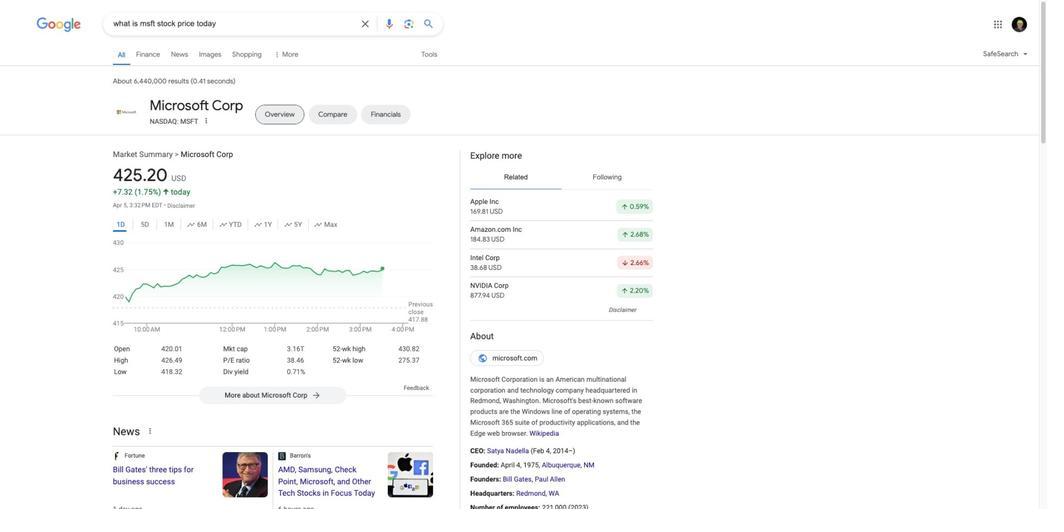 Task type: locate. For each thing, give the bounding box(es) containing it.
section
[[460, 147, 653, 509]]

navigation
[[0, 43, 1040, 71]]

more options image
[[201, 116, 211, 126], [202, 117, 210, 125]]

Search text field
[[114, 19, 354, 31]]

6 months element
[[187, 219, 207, 230]]

google image
[[36, 18, 82, 32]]

tab panel
[[471, 193, 653, 305]]

tab list
[[113, 98, 653, 127]]

None search field
[[0, 12, 443, 35]]

group
[[113, 217, 433, 235]]

search by image image
[[403, 18, 415, 30]]

heading
[[150, 97, 243, 115], [471, 150, 653, 162], [471, 331, 653, 343], [113, 464, 213, 488], [278, 464, 378, 500]]



Task type: vqa. For each thing, say whether or not it's contained in the screenshot.
Google IMAGE
yes



Task type: describe. For each thing, give the bounding box(es) containing it.
1 year element
[[254, 219, 272, 230]]

up by 1.75% element
[[135, 188, 169, 197]]

thumbnail image for microsoft corp image
[[113, 104, 140, 120]]

year to date element
[[219, 219, 242, 230]]

5 years element
[[284, 219, 302, 230]]

search by voice image
[[384, 18, 396, 30]]



